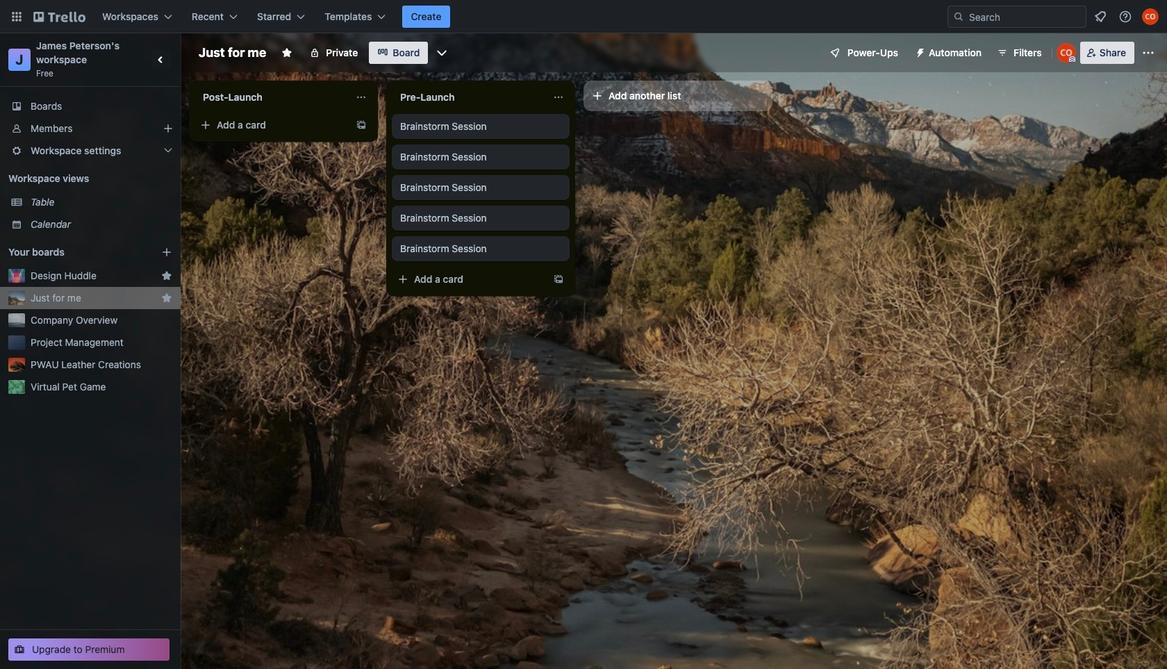 Task type: locate. For each thing, give the bounding box(es) containing it.
christina overa (christinaovera) image
[[1143, 8, 1159, 25]]

0 vertical spatial starred icon image
[[161, 270, 172, 281]]

1 vertical spatial starred icon image
[[161, 293, 172, 304]]

None text field
[[195, 86, 350, 108], [392, 86, 548, 108], [195, 86, 350, 108], [392, 86, 548, 108]]

customize views image
[[435, 46, 449, 60]]

primary element
[[0, 0, 1168, 33]]

star or unstar board image
[[282, 47, 293, 58]]

starred icon image
[[161, 270, 172, 281], [161, 293, 172, 304]]

1 horizontal spatial create from template… image
[[553, 274, 564, 285]]

workspace navigation collapse icon image
[[152, 50, 171, 69]]

search image
[[954, 11, 965, 22]]

Board name text field
[[192, 42, 273, 64]]

create from template… image
[[356, 120, 367, 131], [553, 274, 564, 285]]

0 horizontal spatial create from template… image
[[356, 120, 367, 131]]



Task type: vqa. For each thing, say whether or not it's contained in the screenshot.
color: yellow, title: none element
no



Task type: describe. For each thing, give the bounding box(es) containing it.
0 notifications image
[[1093, 8, 1109, 25]]

show menu image
[[1142, 46, 1156, 60]]

add board image
[[161, 247, 172, 258]]

1 vertical spatial create from template… image
[[553, 274, 564, 285]]

this member is an admin of this board. image
[[1069, 56, 1076, 63]]

sm image
[[910, 42, 929, 61]]

open information menu image
[[1119, 10, 1133, 24]]

2 starred icon image from the top
[[161, 293, 172, 304]]

back to home image
[[33, 6, 85, 28]]

christina overa (christinaovera) image
[[1057, 43, 1076, 63]]

0 vertical spatial create from template… image
[[356, 120, 367, 131]]

1 starred icon image from the top
[[161, 270, 172, 281]]

Search field
[[965, 7, 1086, 26]]

your boards with 6 items element
[[8, 244, 140, 261]]



